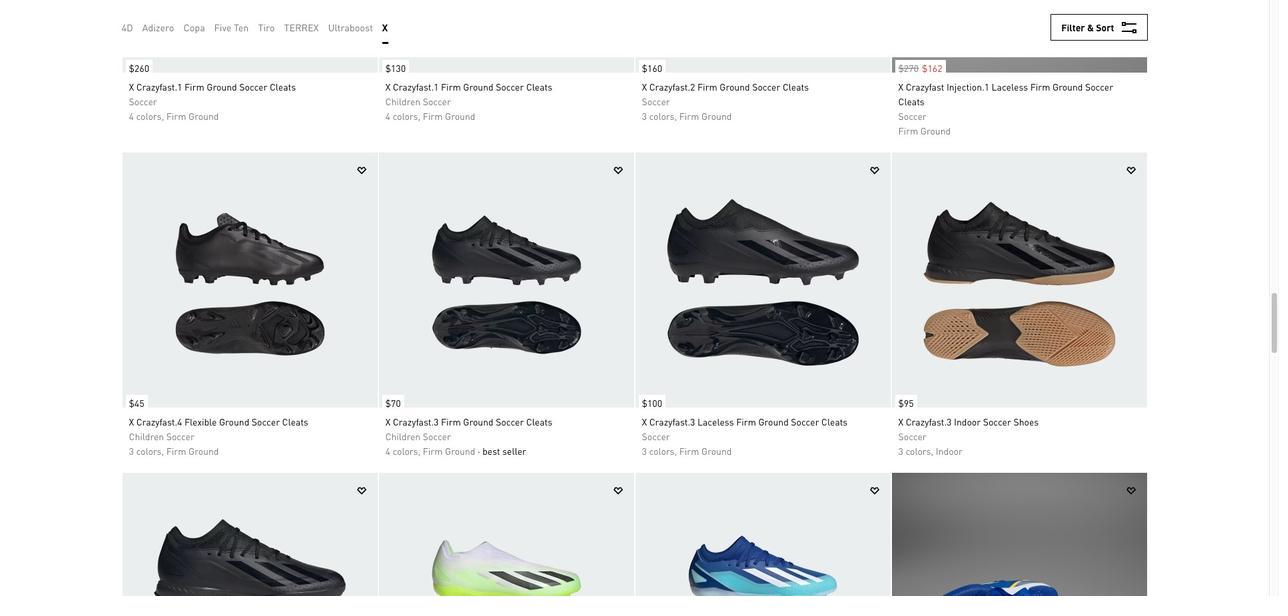 Task type: locate. For each thing, give the bounding box(es) containing it.
tiro link
[[258, 20, 275, 35]]

colors, down crazyfast.4
[[136, 445, 164, 457]]

$100
[[642, 397, 662, 409]]

3 inside x crazyfast.3 indoor soccer shoes soccer 3 colors, indoor
[[898, 445, 903, 457]]

4 for x crazyfast.1 firm ground soccer cleats children soccer 4 colors, firm ground
[[385, 110, 390, 122]]

colors, inside x crazyfast.1 firm ground soccer cleats soccer 4 colors, firm ground
[[136, 110, 164, 122]]

ground
[[207, 81, 237, 93], [463, 81, 493, 93], [720, 81, 750, 93], [1053, 81, 1083, 93], [189, 110, 219, 122], [445, 110, 475, 122], [702, 110, 732, 122], [921, 125, 951, 137], [219, 416, 249, 428], [463, 416, 493, 428], [758, 416, 789, 428], [189, 445, 219, 457], [445, 445, 475, 457], [702, 445, 732, 457]]

crazyfast.1 for soccer
[[136, 81, 182, 93]]

x down $100
[[642, 416, 647, 428]]

children down $70
[[385, 430, 420, 442]]

colors, down $95
[[906, 445, 933, 457]]

2 crazyfast.3 from the left
[[649, 416, 695, 428]]

cleats inside x crazyfast.1 firm ground soccer cleats children soccer 4 colors, firm ground
[[526, 81, 552, 93]]

children for crazyfast.4
[[129, 430, 164, 442]]

indoor
[[954, 416, 981, 428], [936, 445, 963, 457]]

x for x crazyfast.4 flexible ground soccer cleats children soccer 3 colors, firm ground
[[129, 416, 134, 428]]

4d
[[122, 21, 133, 33]]

$95
[[898, 397, 914, 409]]

0 horizontal spatial crazyfast.1
[[136, 81, 182, 93]]

cleats inside 'x crazyfast.2 firm ground soccer cleats soccer 3 colors, firm ground'
[[783, 81, 809, 93]]

1 vertical spatial laceless
[[697, 416, 734, 428]]

crazyfast.3 down $100
[[649, 416, 695, 428]]

crazyfast.3 inside x crazyfast.3 laceless firm ground soccer cleats soccer 3 colors, firm ground
[[649, 416, 695, 428]]

4 inside x crazyfast.1 firm ground soccer cleats children soccer 4 colors, firm ground
[[385, 110, 390, 122]]

children soccer white x crazyfast.1 laceless firm ground soccer cleats image
[[379, 473, 634, 596]]

0 vertical spatial laceless
[[992, 81, 1028, 93]]

crazyfast.3 for $100
[[649, 416, 695, 428]]

x crazyfast injection.1 laceless firm ground soccer cleats soccer firm ground
[[898, 81, 1113, 137]]

cleats for x crazyfast.1 firm ground soccer cleats soccer 4 colors, firm ground
[[270, 81, 296, 93]]

soccer black x crazyfast.3 laceless firm ground soccer cleats image
[[635, 153, 890, 408]]

filter
[[1061, 21, 1085, 33]]

crazyfast.1 inside x crazyfast.1 firm ground soccer cleats children soccer 4 colors, firm ground
[[393, 81, 439, 93]]

crazyfast.3 inside x crazyfast.3 indoor soccer shoes soccer 3 colors, indoor
[[906, 416, 952, 428]]

3 down $45
[[129, 445, 134, 457]]

colors,
[[136, 110, 164, 122], [393, 110, 421, 122], [649, 110, 677, 122], [136, 445, 164, 457], [393, 445, 421, 457], [649, 445, 677, 457], [906, 445, 933, 457]]

x inside x crazyfast injection.1 laceless firm ground soccer cleats soccer firm ground
[[898, 81, 903, 93]]

0 vertical spatial indoor
[[954, 416, 981, 428]]

soccer black x crazyfast.3 indoor soccer shoes image
[[892, 153, 1147, 408]]

40
[[902, 42, 912, 54]]

x
[[382, 21, 388, 33], [129, 81, 134, 93], [385, 81, 391, 93], [642, 81, 647, 93], [898, 81, 903, 93], [129, 416, 134, 428], [385, 416, 391, 428], [642, 416, 647, 428], [898, 416, 903, 428]]

4 down $260
[[129, 110, 134, 122]]

3 down '$160'
[[642, 110, 647, 122]]

children inside x crazyfast.3 firm ground soccer cleats children soccer 4 colors, firm ground · best seller
[[385, 430, 420, 442]]

x inside x crazyfast.3 firm ground soccer cleats children soccer 4 colors, firm ground · best seller
[[385, 416, 391, 428]]

colors, down $130
[[393, 110, 421, 122]]

crazyfast.1 down $260
[[136, 81, 182, 93]]

colors, inside x crazyfast.4 flexible ground soccer cleats children soccer 3 colors, firm ground
[[136, 445, 164, 457]]

0 horizontal spatial laceless
[[697, 416, 734, 428]]

colors, down crazyfast.2
[[649, 110, 677, 122]]

$100 link
[[635, 388, 666, 411]]

soccer blue x crazyfast.3 brazil indoor soccer shoes image
[[892, 473, 1147, 596]]

$260
[[129, 62, 149, 74]]

4
[[129, 110, 134, 122], [385, 110, 390, 122], [385, 445, 390, 457]]

x down $260
[[129, 81, 134, 93]]

x down $95
[[898, 416, 903, 428]]

-
[[898, 42, 902, 54]]

cleats inside x crazyfast injection.1 laceless firm ground soccer cleats soccer firm ground
[[898, 95, 924, 107]]

children down crazyfast.4
[[129, 430, 164, 442]]

copa
[[184, 21, 205, 33]]

crazyfast.3
[[393, 416, 439, 428], [649, 416, 695, 428], [906, 416, 952, 428]]

3 down $95
[[898, 445, 903, 457]]

crazyfast.3 down $70
[[393, 416, 439, 428]]

$162
[[922, 62, 942, 74]]

x down $270
[[898, 81, 903, 93]]

crazyfast.1 down $130
[[393, 81, 439, 93]]

x for x crazyfast.1 firm ground soccer cleats children soccer 4 colors, firm ground
[[385, 81, 391, 93]]

&
[[1087, 21, 1094, 33]]

list containing 4d
[[122, 11, 397, 44]]

cleats inside x crazyfast.1 firm ground soccer cleats soccer 4 colors, firm ground
[[270, 81, 296, 93]]

x down $70
[[385, 416, 391, 428]]

3 crazyfast.3 from the left
[[906, 416, 952, 428]]

filter & sort button
[[1051, 14, 1147, 41]]

1 horizontal spatial crazyfast.3
[[649, 416, 695, 428]]

five ten link
[[214, 20, 249, 35]]

1 crazyfast.1 from the left
[[136, 81, 182, 93]]

x for x crazyfast injection.1 laceless firm ground soccer cleats soccer firm ground
[[898, 81, 903, 93]]

x inside x crazyfast.4 flexible ground soccer cleats children soccer 3 colors, firm ground
[[129, 416, 134, 428]]

ten
[[234, 21, 249, 33]]

crazyfast.3 down $95
[[906, 416, 952, 428]]

crazyfast.1 inside x crazyfast.1 firm ground soccer cleats soccer 4 colors, firm ground
[[136, 81, 182, 93]]

colors, down $100
[[649, 445, 677, 457]]

x inside 'x crazyfast.2 firm ground soccer cleats soccer 3 colors, firm ground'
[[642, 81, 647, 93]]

colors, down $70
[[393, 445, 421, 457]]

crazyfast.1
[[136, 81, 182, 93], [393, 81, 439, 93]]

crazyfast.1 for children
[[393, 81, 439, 93]]

injection.1
[[947, 81, 989, 93]]

3
[[642, 110, 647, 122], [129, 445, 134, 457], [642, 445, 647, 457], [898, 445, 903, 457]]

1 horizontal spatial laceless
[[992, 81, 1028, 93]]

children down $130
[[385, 95, 420, 107]]

2 crazyfast.1 from the left
[[393, 81, 439, 93]]

2 horizontal spatial crazyfast.3
[[906, 416, 952, 428]]

$95 link
[[892, 388, 917, 411]]

colors, down $260
[[136, 110, 164, 122]]

soccer
[[239, 81, 267, 93], [496, 81, 524, 93], [752, 81, 780, 93], [1085, 81, 1113, 93], [129, 95, 157, 107], [423, 95, 451, 107], [642, 95, 670, 107], [898, 110, 926, 122], [252, 416, 280, 428], [496, 416, 524, 428], [791, 416, 819, 428], [983, 416, 1011, 428], [166, 430, 194, 442], [423, 430, 451, 442], [642, 430, 670, 442], [898, 430, 926, 442]]

$270
[[898, 62, 919, 74]]

1 crazyfast.3 from the left
[[393, 416, 439, 428]]

filter & sort
[[1061, 21, 1114, 33]]

laceless
[[992, 81, 1028, 93], [697, 416, 734, 428]]

x down $130
[[385, 81, 391, 93]]

x crazyfast.3 firm ground soccer cleats children soccer 4 colors, firm ground · best seller
[[385, 416, 552, 457]]

list
[[122, 11, 397, 44]]

soccer black x crazyfast injection.1 laceless firm ground soccer cleats image
[[892, 0, 1147, 73]]

seller
[[502, 445, 526, 457]]

x down '$160'
[[642, 81, 647, 93]]

children
[[385, 95, 420, 107], [129, 430, 164, 442], [385, 430, 420, 442]]

4 down $70
[[385, 445, 390, 457]]

soccer black x crazyfast.1 firm ground soccer cleats image
[[122, 0, 377, 73]]

terrex
[[284, 21, 319, 33]]

soccer black x crazyfast.2 firm ground soccer cleats image
[[635, 0, 890, 73]]

4 for x crazyfast.3 firm ground soccer cleats children soccer 4 colors, firm ground · best seller
[[385, 445, 390, 457]]

crazyfast.3 inside x crazyfast.3 firm ground soccer cleats children soccer 4 colors, firm ground · best seller
[[393, 416, 439, 428]]

x crazyfast.4 flexible ground soccer cleats children soccer 3 colors, firm ground
[[129, 416, 308, 457]]

4 inside x crazyfast.3 firm ground soccer cleats children soccer 4 colors, firm ground · best seller
[[385, 445, 390, 457]]

x for x crazyfast.2 firm ground soccer cleats soccer 3 colors, firm ground
[[642, 81, 647, 93]]

laceless inside x crazyfast injection.1 laceless firm ground soccer cleats soccer firm ground
[[992, 81, 1028, 93]]

0 horizontal spatial crazyfast.3
[[393, 416, 439, 428]]

x link
[[382, 20, 388, 35]]

x right the ultraboost
[[382, 21, 388, 33]]

children for crazyfast.3
[[385, 430, 420, 442]]

adizero link
[[142, 20, 174, 35]]

cleats
[[270, 81, 296, 93], [526, 81, 552, 93], [783, 81, 809, 93], [898, 95, 924, 107], [282, 416, 308, 428], [526, 416, 552, 428], [821, 416, 848, 428]]

children inside x crazyfast.1 firm ground soccer cleats children soccer 4 colors, firm ground
[[385, 95, 420, 107]]

crazyfast.3 for $70
[[393, 416, 439, 428]]

$270 $162
[[898, 62, 942, 74]]

colors, inside x crazyfast.3 laceless firm ground soccer cleats soccer 3 colors, firm ground
[[649, 445, 677, 457]]

1 horizontal spatial crazyfast.1
[[393, 81, 439, 93]]

x inside x crazyfast.1 firm ground soccer cleats soccer 4 colors, firm ground
[[129, 81, 134, 93]]

soccer black x crazyfast.3 turf soccer shoes image
[[122, 473, 377, 596]]

3 down $100
[[642, 445, 647, 457]]

sort
[[1096, 21, 1114, 33]]

children soccer black x crazyfast.3 firm ground soccer cleats image
[[379, 153, 634, 408]]

x inside x crazyfast.3 laceless firm ground soccer cleats soccer 3 colors, firm ground
[[642, 416, 647, 428]]

x inside x crazyfast.1 firm ground soccer cleats children soccer 4 colors, firm ground
[[385, 81, 391, 93]]

cleats inside x crazyfast.4 flexible ground soccer cleats children soccer 3 colors, firm ground
[[282, 416, 308, 428]]

x down $45
[[129, 416, 134, 428]]

colors, inside x crazyfast.1 firm ground soccer cleats children soccer 4 colors, firm ground
[[393, 110, 421, 122]]

flexible
[[185, 416, 217, 428]]

firm
[[185, 81, 204, 93], [441, 81, 461, 93], [697, 81, 717, 93], [1030, 81, 1050, 93], [166, 110, 186, 122], [423, 110, 443, 122], [679, 110, 699, 122], [898, 125, 918, 137], [441, 416, 461, 428], [736, 416, 756, 428], [166, 445, 186, 457], [423, 445, 443, 457], [679, 445, 699, 457]]

3 inside x crazyfast.3 laceless firm ground soccer cleats soccer 3 colors, firm ground
[[642, 445, 647, 457]]

children inside x crazyfast.4 flexible ground soccer cleats children soccer 3 colors, firm ground
[[129, 430, 164, 442]]

x for x crazyfast.3 laceless firm ground soccer cleats soccer 3 colors, firm ground
[[642, 416, 647, 428]]

firm inside x crazyfast.4 flexible ground soccer cleats children soccer 3 colors, firm ground
[[166, 445, 186, 457]]

children soccer black x crazyfast.1 firm ground soccer cleats image
[[379, 0, 634, 73]]

4 down $130
[[385, 110, 390, 122]]

crazyfast.2
[[649, 81, 695, 93]]

x for x crazyfast.3 indoor soccer shoes soccer 3 colors, indoor
[[898, 416, 903, 428]]

x inside x crazyfast.3 indoor soccer shoes soccer 3 colors, indoor
[[898, 416, 903, 428]]

cleats inside x crazyfast.3 firm ground soccer cleats children soccer 4 colors, firm ground · best seller
[[526, 416, 552, 428]]



Task type: describe. For each thing, give the bounding box(es) containing it.
cleats for x crazyfast.4 flexible ground soccer cleats children soccer 3 colors, firm ground
[[282, 416, 308, 428]]

%
[[914, 42, 922, 54]]

$45 link
[[122, 388, 148, 411]]

$130
[[385, 62, 406, 74]]

copa link
[[184, 20, 205, 35]]

-40 %
[[898, 42, 922, 54]]

children for crazyfast.1
[[385, 95, 420, 107]]

cleats inside x crazyfast.3 laceless firm ground soccer cleats soccer 3 colors, firm ground
[[821, 416, 848, 428]]

five ten
[[214, 21, 249, 33]]

x crazyfast.3 laceless firm ground soccer cleats soccer 3 colors, firm ground
[[642, 416, 848, 457]]

x crazyfast.3 indoor soccer shoes soccer 3 colors, indoor
[[898, 416, 1039, 457]]

colors, inside 'x crazyfast.2 firm ground soccer cleats soccer 3 colors, firm ground'
[[649, 110, 677, 122]]

cleats for x crazyfast.1 firm ground soccer cleats children soccer 4 colors, firm ground
[[526, 81, 552, 93]]

crazyfast.3 for $95
[[906, 416, 952, 428]]

x crazyfast.1 firm ground soccer cleats soccer 4 colors, firm ground
[[129, 81, 296, 122]]

terrex link
[[284, 20, 319, 35]]

crazyfast
[[906, 81, 944, 93]]

$160
[[642, 62, 662, 74]]

tiro
[[258, 21, 275, 33]]

3 inside 'x crazyfast.2 firm ground soccer cleats soccer 3 colors, firm ground'
[[642, 110, 647, 122]]

shoes
[[1014, 416, 1039, 428]]

cleats for x crazyfast.2 firm ground soccer cleats soccer 3 colors, firm ground
[[783, 81, 809, 93]]

$260 link
[[122, 53, 153, 76]]

x for x crazyfast.1 firm ground soccer cleats soccer 4 colors, firm ground
[[129, 81, 134, 93]]

x for x crazyfast.3 firm ground soccer cleats children soccer 4 colors, firm ground · best seller
[[385, 416, 391, 428]]

children soccer black x crazyfast.4 flexible ground soccer cleats image
[[122, 153, 377, 408]]

x for x
[[382, 21, 388, 33]]

$160 link
[[635, 53, 666, 76]]

cleats for x crazyfast.3 firm ground soccer cleats children soccer 4 colors, firm ground · best seller
[[526, 416, 552, 428]]

children soccer blue x crazyfast.3 firm ground soccer cleats image
[[635, 473, 890, 596]]

4 inside x crazyfast.1 firm ground soccer cleats soccer 4 colors, firm ground
[[129, 110, 134, 122]]

crazyfast.4
[[136, 416, 182, 428]]

1 vertical spatial indoor
[[936, 445, 963, 457]]

3 inside x crazyfast.4 flexible ground soccer cleats children soccer 3 colors, firm ground
[[129, 445, 134, 457]]

·
[[478, 445, 480, 457]]

best
[[482, 445, 500, 457]]

x crazyfast.2 firm ground soccer cleats soccer 3 colors, firm ground
[[642, 81, 809, 122]]

five
[[214, 21, 231, 33]]

x crazyfast.1 firm ground soccer cleats children soccer 4 colors, firm ground
[[385, 81, 552, 122]]

laceless inside x crazyfast.3 laceless firm ground soccer cleats soccer 3 colors, firm ground
[[697, 416, 734, 428]]

colors, inside x crazyfast.3 indoor soccer shoes soccer 3 colors, indoor
[[906, 445, 933, 457]]

$130 link
[[379, 53, 409, 76]]

adizero
[[142, 21, 174, 33]]

$45
[[129, 397, 144, 409]]

ultraboost link
[[328, 20, 373, 35]]

$70
[[385, 397, 401, 409]]

ultraboost
[[328, 21, 373, 33]]

4d link
[[122, 20, 133, 35]]

$70 link
[[379, 388, 404, 411]]

colors, inside x crazyfast.3 firm ground soccer cleats children soccer 4 colors, firm ground · best seller
[[393, 445, 421, 457]]



Task type: vqa. For each thing, say whether or not it's contained in the screenshot.
the easy-
no



